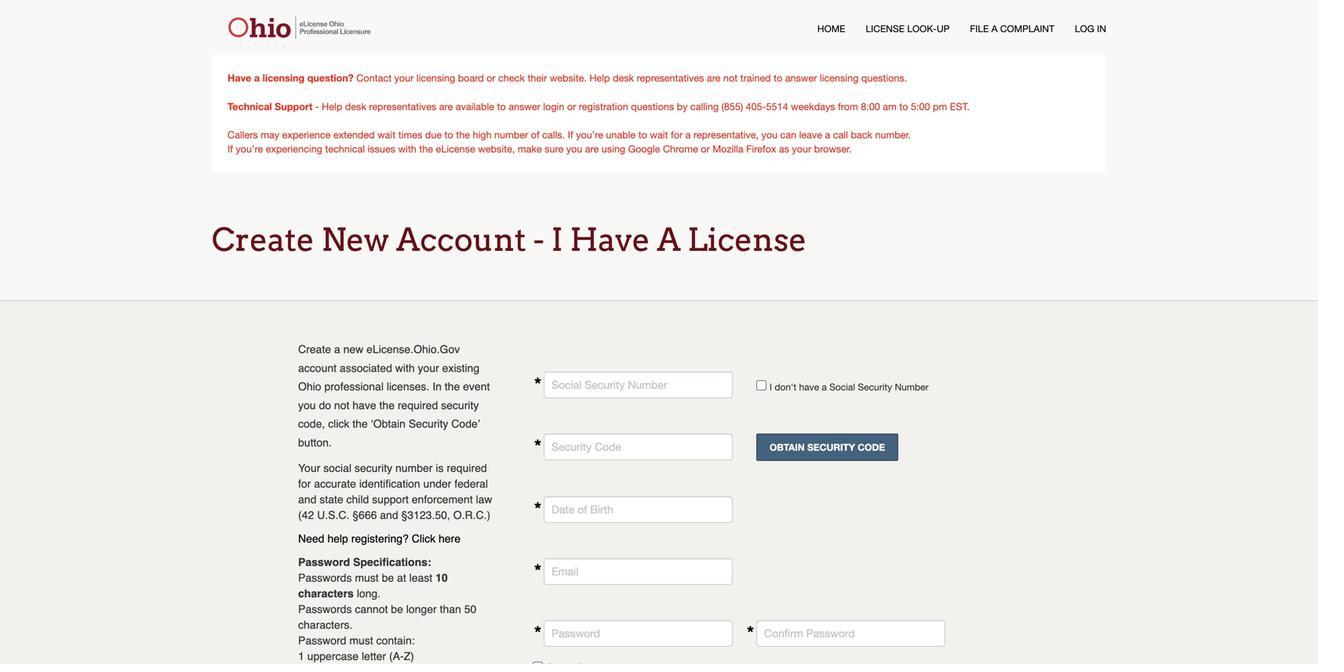 Task type: locate. For each thing, give the bounding box(es) containing it.
passwords inside the password specifications: passwords must be at least
[[298, 572, 352, 584]]

for down your
[[298, 478, 311, 490]]

password down need
[[298, 556, 350, 569]]

0 horizontal spatial in
[[432, 381, 442, 393]]

must up letter at bottom
[[349, 635, 373, 647]]

1 vertical spatial for
[[298, 478, 311, 490]]

or right board
[[487, 72, 496, 84]]

required inside your social security number is required for accurate identification under federal and state child support enforcement law (42 u.s.c. §666 and §3123.50, o.r.c.)
[[447, 462, 487, 475]]

available
[[456, 101, 494, 112]]

0 horizontal spatial -
[[315, 101, 319, 112]]

1 horizontal spatial representatives
[[637, 72, 704, 84]]

0 vertical spatial your
[[394, 72, 414, 84]]

create inside the create a new elicense.ohio.gov account associated with your existing ohio professional licenses. in the event you do not have the required security code, click the 'obtain security code' button.
[[298, 343, 331, 356]]

not right do
[[334, 399, 349, 412]]

0 horizontal spatial licensing
[[263, 72, 305, 84]]

0 vertical spatial of
[[531, 129, 540, 140]]

0 horizontal spatial are
[[439, 101, 453, 112]]

1 vertical spatial of
[[578, 503, 587, 516]]

1 horizontal spatial of
[[578, 503, 587, 516]]

with down times
[[398, 143, 416, 155]]

0 vertical spatial in
[[1097, 23, 1106, 34]]

1 vertical spatial help
[[322, 101, 342, 112]]

1 vertical spatial answer
[[509, 101, 540, 112]]

you're up using
[[576, 129, 603, 140]]

0 vertical spatial -
[[315, 101, 319, 112]]

representatives inside technical support - help desk representatives are available to answer login or registration questions by calling (855) 405-5514 weekdays from 8:00 am to 5:00 pm est.
[[369, 101, 436, 112]]

0 vertical spatial answer
[[785, 72, 817, 84]]

1 vertical spatial security
[[355, 462, 392, 475]]

1 horizontal spatial your
[[418, 362, 439, 375]]

1 horizontal spatial have
[[799, 382, 819, 393]]

to right trained
[[774, 72, 783, 84]]

2 vertical spatial or
[[701, 143, 710, 155]]

click
[[412, 533, 436, 545]]

button.
[[298, 437, 332, 449]]

contact
[[356, 72, 392, 84]]

cannot
[[355, 603, 388, 616]]

help down question?
[[322, 101, 342, 112]]

1 vertical spatial with
[[395, 362, 415, 375]]

you
[[761, 129, 778, 140], [566, 143, 582, 155], [298, 399, 316, 412]]

must up long.
[[355, 572, 379, 584]]

2 vertical spatial your
[[418, 362, 439, 375]]

have inside the create a new elicense.ohio.gov account associated with your existing ohio professional licenses. in the event you do not have the required security code, click the 'obtain security code' button.
[[353, 399, 376, 412]]

with up licenses.
[[395, 362, 415, 375]]

2 horizontal spatial or
[[701, 143, 710, 155]]

back
[[851, 129, 872, 140]]

0 vertical spatial required
[[398, 399, 438, 412]]

you up firefox
[[761, 129, 778, 140]]

o.r.c.)
[[453, 509, 491, 522]]

professional
[[324, 381, 384, 393]]

0 horizontal spatial security
[[355, 462, 392, 475]]

leave
[[799, 129, 822, 140]]

-
[[315, 101, 319, 112], [533, 221, 544, 259]]

0 vertical spatial create
[[212, 221, 315, 259]]

0 horizontal spatial or
[[487, 72, 496, 84]]

0 horizontal spatial social
[[552, 379, 582, 392]]

- right account
[[533, 221, 544, 259]]

email
[[552, 565, 578, 578]]

elicense
[[436, 143, 475, 155]]

0 horizontal spatial representatives
[[369, 101, 436, 112]]

specifications:
[[353, 556, 431, 569]]

answer
[[785, 72, 817, 84], [509, 101, 540, 112]]

uppercase
[[307, 650, 359, 663]]

your inside have a licensing question? contact your licensing board or check their website. help desk representatives are not trained to answer licensing questions.
[[394, 72, 414, 84]]

a
[[992, 23, 998, 34], [254, 72, 260, 84], [686, 129, 691, 140], [825, 129, 830, 140], [334, 343, 340, 356], [822, 382, 827, 393]]

1 passwords from the top
[[298, 572, 352, 584]]

required up federal
[[447, 462, 487, 475]]

number
[[494, 129, 528, 140], [395, 462, 433, 475]]

complaint
[[1000, 23, 1055, 34]]

for up chrome
[[671, 129, 683, 140]]

1 horizontal spatial number
[[494, 129, 528, 140]]

or left mozilla
[[701, 143, 710, 155]]

desk up extended
[[345, 101, 366, 112]]

10 characters
[[298, 572, 448, 600]]

if
[[568, 129, 573, 140], [228, 143, 233, 155]]

representatives
[[637, 72, 704, 84], [369, 101, 436, 112]]

you right sure
[[566, 143, 582, 155]]

be inside long. passwords cannot be longer than 50 characters. password must contain: 1 uppercase letter (a-z)
[[391, 603, 403, 616]]

your down elicense.ohio.gov
[[418, 362, 439, 375]]

1 horizontal spatial help
[[590, 72, 610, 84]]

2 wait from the left
[[650, 129, 668, 140]]

board
[[458, 72, 484, 84]]

password
[[298, 556, 350, 569], [552, 627, 600, 640], [806, 627, 855, 640], [298, 635, 346, 647]]

or inside callers may experience extended wait times due to the high number of calls. if you're unable to wait for a representative, you can leave a call back number. if you're experiencing technical issues with the elicense website, make sure you are using google chrome or mozilla firefox as your browser.
[[701, 143, 710, 155]]

number up website,
[[494, 129, 528, 140]]

0 vertical spatial or
[[487, 72, 496, 84]]

technical support - help desk representatives are available to answer login or registration questions by calling (855) 405-5514 weekdays from 8:00 am to 5:00 pm est.
[[228, 100, 970, 112]]

in inside the create a new elicense.ohio.gov account associated with your existing ohio professional licenses. in the event you do not have the required security code, click the 'obtain security code' button.
[[432, 381, 442, 393]]

wait up issues
[[377, 129, 396, 140]]

social right don't
[[829, 382, 855, 393]]

are up calling
[[707, 72, 721, 84]]

or right login
[[567, 101, 576, 112]]

security up identification
[[355, 462, 392, 475]]

with inside the create a new elicense.ohio.gov account associated with your existing ohio professional licenses. in the event you do not have the required security code, click the 'obtain security code' button.
[[395, 362, 415, 375]]

1 vertical spatial must
[[349, 635, 373, 647]]

license right a
[[688, 221, 807, 259]]

1 horizontal spatial wait
[[650, 129, 668, 140]]

not inside the create a new elicense.ohio.gov account associated with your existing ohio professional licenses. in the event you do not have the required security code, click the 'obtain security code' button.
[[334, 399, 349, 412]]

help
[[327, 533, 348, 545]]

1 horizontal spatial and
[[380, 509, 398, 522]]

answer left login
[[509, 101, 540, 112]]

make
[[518, 143, 542, 155]]

have left a
[[570, 221, 650, 259]]

security inside the create a new elicense.ohio.gov account associated with your existing ohio professional licenses. in the event you do not have the required security code, click the 'obtain security code' button.
[[441, 399, 479, 412]]

1 horizontal spatial desk
[[613, 72, 634, 84]]

licensing up support
[[263, 72, 305, 84]]

and up (42
[[298, 493, 316, 506]]

need help registering? click here
[[298, 533, 461, 545]]

representatives up by
[[637, 72, 704, 84]]

0 vertical spatial must
[[355, 572, 379, 584]]

0 horizontal spatial answer
[[509, 101, 540, 112]]

your right contact at the left of the page
[[394, 72, 414, 84]]

password inside the password specifications: passwords must be at least
[[298, 556, 350, 569]]

0 vertical spatial and
[[298, 493, 316, 506]]

have
[[799, 382, 819, 393], [353, 399, 376, 412]]

must inside the password specifications: passwords must be at least
[[355, 572, 379, 584]]

1 vertical spatial have
[[353, 399, 376, 412]]

you're down callers
[[236, 143, 263, 155]]

file a complaint
[[970, 23, 1055, 34]]

0 vertical spatial number
[[494, 129, 528, 140]]

0 vertical spatial with
[[398, 143, 416, 155]]

your down "leave"
[[792, 143, 811, 155]]

associated
[[340, 362, 392, 375]]

you're
[[576, 129, 603, 140], [236, 143, 263, 155]]

of right date
[[578, 503, 587, 516]]

0 horizontal spatial have
[[353, 399, 376, 412]]

0 horizontal spatial have
[[228, 72, 251, 84]]

0 horizontal spatial your
[[394, 72, 414, 84]]

license left 'look-'
[[866, 23, 905, 34]]

log in link
[[1075, 22, 1106, 35]]

1 horizontal spatial answer
[[785, 72, 817, 84]]

be left the at on the left
[[382, 572, 394, 584]]

1 horizontal spatial -
[[533, 221, 544, 259]]

new
[[321, 221, 389, 259]]

and down support
[[380, 509, 398, 522]]

security up code'
[[441, 399, 479, 412]]

of inside callers may experience extended wait times due to the high number of calls. if you're unable to wait for a representative, you can leave a call back number. if you're experiencing technical issues with the elicense website, make sure you are using google chrome or mozilla firefox as your browser.
[[531, 129, 540, 140]]

your
[[394, 72, 414, 84], [792, 143, 811, 155], [418, 362, 439, 375]]

create
[[212, 221, 315, 259], [298, 343, 331, 356]]

Confirm Password password field
[[756, 621, 945, 647]]

child
[[346, 493, 369, 506]]

help inside have a licensing question? contact your licensing board or check their website. help desk representatives are not trained to answer licensing questions.
[[590, 72, 610, 84]]

0 vertical spatial be
[[382, 572, 394, 584]]

website,
[[478, 143, 515, 155]]

I don't have a Social Security Number checkbox
[[756, 381, 767, 391]]

licensing
[[263, 72, 305, 84], [416, 72, 455, 84], [820, 72, 859, 84]]

have down professional
[[353, 399, 376, 412]]

0 vertical spatial you're
[[576, 129, 603, 140]]

existing
[[442, 362, 480, 375]]

be
[[382, 572, 394, 584], [391, 603, 403, 616]]

0 horizontal spatial desk
[[345, 101, 366, 112]]

wait up google
[[650, 129, 668, 140]]

in right licenses.
[[432, 381, 442, 393]]

0 horizontal spatial of
[[531, 129, 540, 140]]

if down callers
[[228, 143, 233, 155]]

have a licensing question? contact your licensing board or check their website. help desk representatives are not trained to answer licensing questions.
[[228, 72, 907, 84]]

license
[[866, 23, 905, 34], [688, 221, 807, 259]]

0 vertical spatial representatives
[[637, 72, 704, 84]]

wait
[[377, 129, 396, 140], [650, 129, 668, 140]]

representatives up times
[[369, 101, 436, 112]]

None button
[[756, 434, 899, 461]]

0 horizontal spatial number
[[395, 462, 433, 475]]

number
[[628, 379, 667, 392], [895, 382, 929, 393]]

to up google
[[638, 129, 647, 140]]

elicense ohio professional licensure image
[[223, 16, 380, 39]]

1 vertical spatial passwords
[[298, 603, 352, 616]]

or inside have a licensing question? contact your licensing board or check their website. help desk representatives are not trained to answer licensing questions.
[[487, 72, 496, 84]]

licensing up from
[[820, 72, 859, 84]]

password right confirm
[[806, 627, 855, 640]]

1 horizontal spatial licensing
[[416, 72, 455, 84]]

a right file
[[992, 23, 998, 34]]

account
[[298, 362, 337, 375]]

answer up weekdays
[[785, 72, 817, 84]]

password down characters. on the bottom left
[[298, 635, 346, 647]]

number inside your social security number is required for accurate identification under federal and state child support enforcement law (42 u.s.c. §666 and §3123.50, o.r.c.)
[[395, 462, 433, 475]]

call
[[833, 129, 848, 140]]

the up elicense
[[456, 129, 470, 140]]

2 horizontal spatial are
[[707, 72, 721, 84]]

1 vertical spatial i
[[770, 382, 772, 393]]

the right click at the bottom of the page
[[352, 418, 368, 431]]

1 vertical spatial number
[[395, 462, 433, 475]]

0 vertical spatial you
[[761, 129, 778, 140]]

have up the technical
[[228, 72, 251, 84]]

0 horizontal spatial required
[[398, 399, 438, 412]]

0 horizontal spatial i
[[551, 221, 563, 259]]

check
[[498, 72, 525, 84]]

0 vertical spatial help
[[590, 72, 610, 84]]

0 vertical spatial are
[[707, 72, 721, 84]]

0 horizontal spatial not
[[334, 399, 349, 412]]

is
[[436, 462, 444, 475]]

0 horizontal spatial you're
[[236, 143, 263, 155]]

license look-up link
[[866, 22, 950, 35]]

under
[[423, 478, 451, 490]]

0 horizontal spatial help
[[322, 101, 342, 112]]

here
[[439, 533, 461, 545]]

passwords up characters
[[298, 572, 352, 584]]

are left using
[[585, 143, 599, 155]]

0 vertical spatial desk
[[613, 72, 634, 84]]

0 horizontal spatial you
[[298, 399, 316, 412]]

0 vertical spatial passwords
[[298, 572, 352, 584]]

issues
[[368, 143, 395, 155]]

0 vertical spatial for
[[671, 129, 683, 140]]

experience
[[282, 129, 331, 140]]

desk up registration
[[613, 72, 634, 84]]

be left longer
[[391, 603, 403, 616]]

if right calls.
[[568, 129, 573, 140]]

social up security code
[[552, 379, 582, 392]]

are left available
[[439, 101, 453, 112]]

help up technical support - help desk representatives are available to answer login or registration questions by calling (855) 405-5514 weekdays from 8:00 am to 5:00 pm est.
[[590, 72, 610, 84]]

passwords up characters. on the bottom left
[[298, 603, 352, 616]]

1 vertical spatial if
[[228, 143, 233, 155]]

help
[[590, 72, 610, 84], [322, 101, 342, 112]]

2 horizontal spatial your
[[792, 143, 811, 155]]

identification
[[359, 478, 420, 490]]

security inside your social security number is required for accurate identification under federal and state child support enforcement law (42 u.s.c. §666 and §3123.50, o.r.c.)
[[355, 462, 392, 475]]

weekdays
[[791, 101, 835, 112]]

website.
[[550, 72, 587, 84]]

the up 'obtain
[[379, 399, 395, 412]]

extended
[[333, 129, 375, 140]]

1 horizontal spatial required
[[447, 462, 487, 475]]

a left new
[[334, 343, 340, 356]]

1 horizontal spatial are
[[585, 143, 599, 155]]

1 vertical spatial your
[[792, 143, 811, 155]]

have right don't
[[799, 382, 819, 393]]

licensing left board
[[416, 72, 455, 84]]

of up make
[[531, 129, 540, 140]]

characters.
[[298, 619, 352, 631]]

1 horizontal spatial for
[[671, 129, 683, 140]]

1 vertical spatial representatives
[[369, 101, 436, 112]]

in right 'log'
[[1097, 23, 1106, 34]]

are inside have a licensing question? contact your licensing board or check their website. help desk representatives are not trained to answer licensing questions.
[[707, 72, 721, 84]]

number left is
[[395, 462, 433, 475]]

1 horizontal spatial or
[[567, 101, 576, 112]]

required down licenses.
[[398, 399, 438, 412]]

1 horizontal spatial not
[[723, 72, 738, 84]]

1 horizontal spatial have
[[570, 221, 650, 259]]

- right support
[[315, 101, 319, 112]]

passwords inside long. passwords cannot be longer than 50 characters. password must contain: 1 uppercase letter (a-z)
[[298, 603, 352, 616]]

in
[[1097, 23, 1106, 34], [432, 381, 442, 393]]

0 horizontal spatial for
[[298, 478, 311, 490]]

None checkbox
[[533, 662, 543, 665]]

z)
[[404, 650, 414, 663]]

0 vertical spatial if
[[568, 129, 573, 140]]

you inside the create a new elicense.ohio.gov account associated with your existing ohio professional licenses. in the event you do not have the required security code, click the 'obtain security code' button.
[[298, 399, 316, 412]]

0 vertical spatial not
[[723, 72, 738, 84]]

to inside have a licensing question? contact your licensing board or check their website. help desk representatives are not trained to answer licensing questions.
[[774, 72, 783, 84]]

passwords
[[298, 572, 352, 584], [298, 603, 352, 616]]

2 vertical spatial you
[[298, 399, 316, 412]]

§3123.50,
[[401, 509, 450, 522]]

a up the technical
[[254, 72, 260, 84]]

file a complaint link
[[970, 22, 1055, 35]]

1 horizontal spatial security
[[441, 399, 479, 412]]

mozilla
[[713, 143, 744, 155]]

to right due
[[445, 129, 453, 140]]

1 horizontal spatial license
[[866, 23, 905, 34]]

least
[[409, 572, 432, 584]]

desk inside technical support - help desk representatives are available to answer login or registration questions by calling (855) 405-5514 weekdays from 8:00 am to 5:00 pm est.
[[345, 101, 366, 112]]

2 passwords from the top
[[298, 603, 352, 616]]

from
[[838, 101, 858, 112]]

1 vertical spatial or
[[567, 101, 576, 112]]

you left do
[[298, 399, 316, 412]]

1 vertical spatial create
[[298, 343, 331, 356]]

are inside callers may experience extended wait times due to the high number of calls. if you're unable to wait for a representative, you can leave a call back number. if you're experiencing technical issues with the elicense website, make sure you are using google chrome or mozilla firefox as your browser.
[[585, 143, 599, 155]]

not left trained
[[723, 72, 738, 84]]

a up chrome
[[686, 129, 691, 140]]

0 vertical spatial have
[[228, 72, 251, 84]]

password specifications: passwords must be at least
[[298, 556, 436, 584]]

1 vertical spatial you're
[[236, 143, 263, 155]]

security
[[441, 399, 479, 412], [355, 462, 392, 475]]



Task type: describe. For each thing, give the bounding box(es) containing it.
long. passwords cannot be longer than 50 characters. password must contain: 1 uppercase letter (a-z)
[[298, 588, 476, 663]]

security inside the create a new elicense.ohio.gov account associated with your existing ohio professional licenses. in the event you do not have the required security code, click the 'obtain security code' button.
[[409, 418, 448, 431]]

representative,
[[694, 129, 759, 140]]

are inside technical support - help desk representatives are available to answer login or registration questions by calling (855) 405-5514 weekdays from 8:00 am to 5:00 pm est.
[[439, 101, 453, 112]]

1 vertical spatial and
[[380, 509, 398, 522]]

help inside technical support - help desk representatives are available to answer login or registration questions by calling (855) 405-5514 weekdays from 8:00 am to 5:00 pm est.
[[322, 101, 342, 112]]

questions
[[631, 101, 674, 112]]

at
[[397, 572, 406, 584]]

times
[[398, 129, 422, 140]]

Social Security Number text field
[[544, 372, 733, 399]]

1 horizontal spatial number
[[895, 382, 929, 393]]

support
[[275, 100, 312, 112]]

or inside technical support - help desk representatives are available to answer login or registration questions by calling (855) 405-5514 weekdays from 8:00 am to 5:00 pm est.
[[567, 101, 576, 112]]

as
[[779, 143, 789, 155]]

registration
[[579, 101, 628, 112]]

look-
[[907, 23, 937, 34]]

high
[[473, 129, 492, 140]]

0 vertical spatial have
[[799, 382, 819, 393]]

1 vertical spatial -
[[533, 221, 544, 259]]

answer inside technical support - help desk representatives are available to answer login or registration questions by calling (855) 405-5514 weekdays from 8:00 am to 5:00 pm est.
[[509, 101, 540, 112]]

the down existing
[[445, 381, 460, 393]]

browser.
[[814, 143, 852, 155]]

0 vertical spatial i
[[551, 221, 563, 259]]

your
[[298, 462, 320, 475]]

can
[[780, 129, 796, 140]]

date of birth
[[552, 503, 613, 516]]

- inside technical support - help desk representatives are available to answer login or registration questions by calling (855) 405-5514 weekdays from 8:00 am to 5:00 pm est.
[[315, 101, 319, 112]]

Email text field
[[544, 559, 733, 585]]

code,
[[298, 418, 325, 431]]

§666
[[352, 509, 377, 522]]

your inside the create a new elicense.ohio.gov account associated with your existing ohio professional licenses. in the event you do not have the required security code, click the 'obtain security code' button.
[[418, 362, 439, 375]]

'obtain
[[371, 418, 406, 431]]

0 vertical spatial license
[[866, 23, 905, 34]]

a inside the create a new elicense.ohio.gov account associated with your existing ohio professional licenses. in the event you do not have the required security code, click the 'obtain security code' button.
[[334, 343, 340, 356]]

login
[[543, 101, 564, 112]]

to right available
[[497, 101, 506, 112]]

law
[[476, 493, 492, 506]]

question?
[[307, 72, 354, 84]]

50
[[464, 603, 476, 616]]

confirm
[[764, 627, 803, 640]]

state
[[320, 493, 343, 506]]

with inside callers may experience extended wait times due to the high number of calls. if you're unable to wait for a representative, you can leave a call back number. if you're experiencing technical issues with the elicense website, make sure you are using google chrome or mozilla firefox as your browser.
[[398, 143, 416, 155]]

password down email
[[552, 627, 600, 640]]

calling
[[690, 101, 719, 112]]

must inside long. passwords cannot be longer than 50 characters. password must contain: 1 uppercase letter (a-z)
[[349, 635, 373, 647]]

code'
[[451, 418, 480, 431]]

unable
[[606, 129, 636, 140]]

by
[[677, 101, 688, 112]]

your social security number is required for accurate identification under federal and state child support enforcement law (42 u.s.c. §666 and §3123.50, o.r.c.)
[[298, 462, 492, 522]]

1 horizontal spatial you're
[[576, 129, 603, 140]]

1 wait from the left
[[377, 129, 396, 140]]

longer
[[406, 603, 437, 616]]

Password password field
[[544, 621, 733, 647]]

0 horizontal spatial and
[[298, 493, 316, 506]]

callers
[[228, 129, 258, 140]]

log in
[[1075, 23, 1106, 34]]

file
[[970, 23, 989, 34]]

callers may experience extended wait times due to the high number of calls. if you're unable to wait for a representative, you can leave a call back number. if you're experiencing technical issues with the elicense website, make sure you are using google chrome or mozilla firefox as your browser.
[[228, 129, 911, 155]]

trained
[[740, 72, 771, 84]]

social
[[323, 462, 351, 475]]

google
[[628, 143, 660, 155]]

home link
[[818, 22, 845, 35]]

confirm password
[[764, 627, 855, 640]]

technical
[[228, 100, 272, 112]]

pm
[[933, 101, 947, 112]]

than
[[440, 603, 461, 616]]

1 horizontal spatial i
[[770, 382, 772, 393]]

create for create new account - i have a license
[[212, 221, 315, 259]]

(42
[[298, 509, 314, 522]]

technical
[[325, 143, 365, 155]]

chrome
[[663, 143, 698, 155]]

to right am in the right of the page
[[899, 101, 908, 112]]

5514
[[766, 101, 788, 112]]

support
[[372, 493, 409, 506]]

405-
[[746, 101, 766, 112]]

registering?
[[351, 533, 409, 545]]

number.
[[875, 129, 911, 140]]

for inside callers may experience extended wait times due to the high number of calls. if you're unable to wait for a representative, you can leave a call back number. if you're experiencing technical issues with the elicense website, make sure you are using google chrome or mozilla firefox as your browser.
[[671, 129, 683, 140]]

elicense.ohio.gov
[[367, 343, 460, 356]]

licenses.
[[387, 381, 429, 393]]

up
[[937, 23, 950, 34]]

2 horizontal spatial you
[[761, 129, 778, 140]]

required inside the create a new elicense.ohio.gov account associated with your existing ohio professional licenses. in the event you do not have the required security code, click the 'obtain security code' button.
[[398, 399, 438, 412]]

may
[[261, 129, 279, 140]]

number inside callers may experience extended wait times due to the high number of calls. if you're unable to wait for a representative, you can leave a call back number. if you're experiencing technical issues with the elicense website, make sure you are using google chrome or mozilla firefox as your browser.
[[494, 129, 528, 140]]

enforcement
[[412, 493, 473, 506]]

1 horizontal spatial if
[[568, 129, 573, 140]]

create for create a new elicense.ohio.gov account associated with your existing ohio professional licenses. in the event you do not have the required security code, click the 'obtain security code' button.
[[298, 343, 331, 356]]

don't
[[775, 382, 797, 393]]

date
[[552, 503, 575, 516]]

a left call
[[825, 129, 830, 140]]

representatives inside have a licensing question? contact your licensing board or check their website. help desk representatives are not trained to answer licensing questions.
[[637, 72, 704, 84]]

contain:
[[376, 635, 415, 647]]

accurate
[[314, 478, 356, 490]]

sure
[[545, 143, 564, 155]]

2 horizontal spatial licensing
[[820, 72, 859, 84]]

log
[[1075, 23, 1094, 34]]

am
[[883, 101, 897, 112]]

desk inside have a licensing question? contact your licensing board or check their website. help desk representatives are not trained to answer licensing questions.
[[613, 72, 634, 84]]

event
[[463, 381, 490, 393]]

Security Code text field
[[544, 434, 733, 461]]

create a new elicense.ohio.gov account associated with your existing ohio professional licenses. in the event you do not have the required security code, click the 'obtain security code' button.
[[298, 343, 490, 449]]

their
[[528, 72, 547, 84]]

answer inside have a licensing question? contact your licensing board or check their website. help desk representatives are not trained to answer licensing questions.
[[785, 72, 817, 84]]

social security number
[[552, 379, 667, 392]]

a right don't
[[822, 382, 827, 393]]

1 horizontal spatial social
[[829, 382, 855, 393]]

new
[[343, 343, 364, 356]]

security code
[[552, 441, 621, 454]]

due
[[425, 129, 442, 140]]

ohio
[[298, 381, 321, 393]]

the down due
[[419, 143, 433, 155]]

need help registering? click here link
[[298, 533, 461, 545]]

not inside have a licensing question? contact your licensing board or check their website. help desk representatives are not trained to answer licensing questions.
[[723, 72, 738, 84]]

1 horizontal spatial in
[[1097, 23, 1106, 34]]

1 vertical spatial have
[[570, 221, 650, 259]]

for inside your social security number is required for accurate identification under federal and state child support enforcement law (42 u.s.c. §666 and §3123.50, o.r.c.)
[[298, 478, 311, 490]]

0 horizontal spatial license
[[688, 221, 807, 259]]

Date of Birth text field
[[544, 497, 733, 523]]

calls.
[[542, 129, 565, 140]]

experiencing
[[266, 143, 322, 155]]

long.
[[357, 588, 381, 600]]

0 horizontal spatial number
[[628, 379, 667, 392]]

1 horizontal spatial you
[[566, 143, 582, 155]]

est.
[[950, 101, 970, 112]]

be inside the password specifications: passwords must be at least
[[382, 572, 394, 584]]

a
[[657, 221, 681, 259]]

do
[[319, 399, 331, 412]]

your inside callers may experience extended wait times due to the high number of calls. if you're unable to wait for a representative, you can leave a call back number. if you're experiencing technical issues with the elicense website, make sure you are using google chrome or mozilla firefox as your browser.
[[792, 143, 811, 155]]

password inside long. passwords cannot be longer than 50 characters. password must contain: 1 uppercase letter (a-z)
[[298, 635, 346, 647]]



Task type: vqa. For each thing, say whether or not it's contained in the screenshot.
required to the bottom
yes



